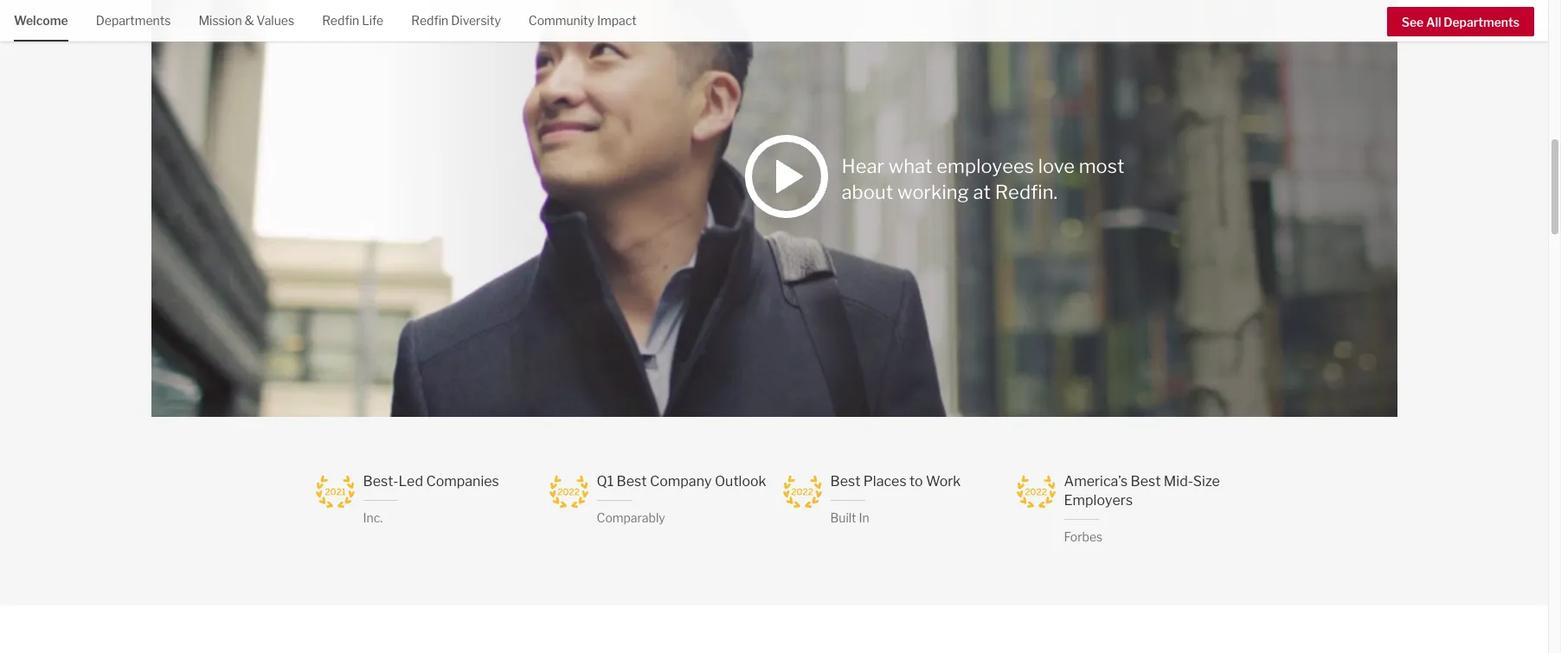 Task type: vqa. For each thing, say whether or not it's contained in the screenshot.
second Redfin from right
yes



Task type: locate. For each thing, give the bounding box(es) containing it.
0 horizontal spatial redfin
[[322, 13, 359, 28]]

1 horizontal spatial departments
[[1444, 15, 1520, 29]]

community impact
[[529, 13, 637, 28]]

diversity
[[451, 13, 501, 28]]

forbes
[[1064, 530, 1103, 544]]

redfin for redfin life
[[322, 13, 359, 28]]

places
[[864, 473, 907, 490]]

america's
[[1064, 473, 1128, 490]]

2 horizontal spatial best
[[1131, 473, 1161, 490]]

redfin inside redfin life link
[[322, 13, 359, 28]]

companies
[[426, 473, 499, 490]]

outlook
[[715, 473, 766, 490]]

1 best from the left
[[617, 473, 647, 490]]

community impact link
[[529, 0, 637, 39]]

inc.
[[363, 511, 383, 525]]

3 best from the left
[[1131, 473, 1161, 490]]

welcome link
[[14, 0, 68, 39]]

best up built
[[830, 473, 861, 490]]

see
[[1402, 15, 1424, 29]]

redfin.
[[995, 181, 1058, 203]]

built in
[[830, 511, 870, 525]]

1 redfin from the left
[[322, 13, 359, 28]]

america's best mid-size employers
[[1064, 473, 1220, 509]]

best-led companies
[[363, 473, 499, 490]]

q1
[[597, 473, 614, 490]]

2 redfin from the left
[[411, 13, 449, 28]]

in
[[859, 511, 870, 525]]

working
[[897, 181, 969, 203]]

best
[[617, 473, 647, 490], [830, 473, 861, 490], [1131, 473, 1161, 490]]

redfin
[[322, 13, 359, 28], [411, 13, 449, 28]]

best for best places to work
[[1131, 473, 1161, 490]]

&
[[245, 13, 254, 28]]

0 horizontal spatial best
[[617, 473, 647, 490]]

1 horizontal spatial redfin
[[411, 13, 449, 28]]

hear what employees love most about working at redfin.
[[842, 155, 1125, 203]]

redfin inside redfin diversity link
[[411, 13, 449, 28]]

best right q1
[[617, 473, 647, 490]]

redfin diversity link
[[411, 0, 501, 39]]

most
[[1079, 155, 1125, 177]]

redfin left life on the left of the page
[[322, 13, 359, 28]]

values
[[257, 13, 294, 28]]

all
[[1426, 15, 1441, 29]]

departments link
[[96, 0, 171, 39]]

best left mid-
[[1131, 473, 1161, 490]]

1 horizontal spatial best
[[830, 473, 861, 490]]

company
[[650, 473, 712, 490]]

redfin left the diversity
[[411, 13, 449, 28]]

community
[[529, 13, 594, 28]]

at
[[973, 181, 991, 203]]

best places to work
[[830, 473, 961, 490]]

departments
[[96, 13, 171, 28], [1444, 15, 1520, 29]]

best inside america's best mid-size employers
[[1131, 473, 1161, 490]]

redfin for redfin diversity
[[411, 13, 449, 28]]



Task type: describe. For each thing, give the bounding box(es) containing it.
built
[[830, 511, 856, 525]]

redfin diversity
[[411, 13, 501, 28]]

employees
[[937, 155, 1034, 177]]

see all departments
[[1402, 15, 1520, 29]]

mission
[[199, 13, 242, 28]]

work
[[926, 473, 961, 490]]

best-
[[363, 473, 398, 490]]

departments inside button
[[1444, 15, 1520, 29]]

comparably
[[597, 511, 665, 525]]

size
[[1193, 473, 1220, 490]]

to
[[910, 473, 923, 490]]

love
[[1038, 155, 1075, 177]]

best for best-led companies
[[617, 473, 647, 490]]

employers
[[1064, 492, 1133, 509]]

0 horizontal spatial departments
[[96, 13, 171, 28]]

mid-
[[1164, 473, 1193, 490]]

led
[[398, 473, 423, 490]]

life
[[362, 13, 384, 28]]

mission & values
[[199, 13, 294, 28]]

about
[[842, 181, 893, 203]]

2 best from the left
[[830, 473, 861, 490]]

impact
[[597, 13, 637, 28]]

mission & values link
[[199, 0, 294, 39]]

hear
[[842, 155, 884, 177]]

see all departments button
[[1387, 7, 1534, 36]]

q1 best company outlook
[[597, 473, 766, 490]]

redfin life link
[[322, 0, 384, 39]]

redfin life
[[322, 13, 384, 28]]

what
[[888, 155, 933, 177]]

welcome
[[14, 13, 68, 28]]



